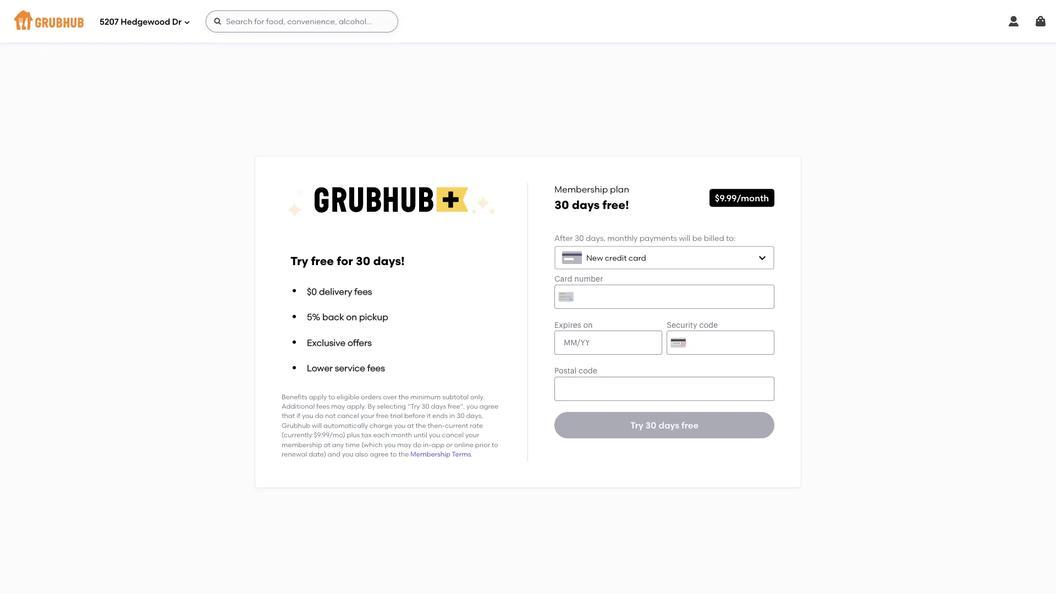 Task type: vqa. For each thing, say whether or not it's contained in the screenshot.
available) to the right
no



Task type: describe. For each thing, give the bounding box(es) containing it.
selecting
[[377, 402, 406, 410]]

1 horizontal spatial cancel
[[442, 431, 464, 439]]

1 horizontal spatial agree
[[479, 402, 498, 410]]

service
[[335, 363, 365, 374]]

0 horizontal spatial agree
[[370, 450, 389, 458]]

0 horizontal spatial free
[[311, 254, 334, 268]]

credit
[[605, 253, 627, 262]]

try 30 days free
[[630, 420, 699, 430]]

lower
[[307, 363, 333, 374]]

you right the "if"
[[302, 412, 313, 420]]

membership logo image
[[287, 183, 496, 218]]

before
[[404, 412, 425, 420]]

be
[[692, 233, 702, 243]]

minimum
[[410, 393, 441, 401]]

you down 'only.'
[[466, 402, 478, 410]]

will inside 'benefits apply to eligible orders over the minimum subtotal only. additional fees may apply. by selecting "try 30 days free", you agree that if you do not cancel your free trial before it ends in 30 days, grubhub will automatically charge you at the then-current rate (currently $9.99/mo) plus tax each month until you cancel your membership at any time (which you may do in-app or online prior to renewal date) and you also agree to the'
[[312, 421, 322, 429]]

by
[[368, 402, 375, 410]]

30 inside button
[[646, 420, 656, 430]]

automatically
[[323, 421, 368, 429]]

fees inside 'benefits apply to eligible orders over the minimum subtotal only. additional fees may apply. by selecting "try 30 days free", you agree that if you do not cancel your free trial before it ends in 30 days, grubhub will automatically charge you at the then-current rate (currently $9.99/mo) plus tax each month until you cancel your membership at any time (which you may do in-app or online prior to renewal date) and you also agree to the'
[[316, 402, 329, 410]]

main navigation navigation
[[0, 0, 1056, 43]]

$9.99/mo)
[[314, 431, 345, 439]]

back
[[322, 312, 344, 322]]

new credit card
[[586, 253, 646, 262]]

days inside membership plan 30 days free!
[[572, 198, 600, 212]]

in
[[449, 412, 455, 420]]

after 30 days, monthly payments will be billed to:
[[554, 233, 736, 243]]

trial
[[390, 412, 403, 420]]

svg image inside main navigation navigation
[[184, 19, 190, 26]]

that
[[282, 412, 295, 420]]

plus
[[347, 431, 360, 439]]

1 vertical spatial to
[[492, 440, 498, 448]]

any
[[332, 440, 344, 448]]

grubhub
[[282, 421, 310, 429]]

tax
[[361, 431, 372, 439]]

0 vertical spatial days,
[[586, 233, 606, 243]]

days, inside 'benefits apply to eligible orders over the minimum subtotal only. additional fees may apply. by selecting "try 30 days free", you agree that if you do not cancel your free trial before it ends in 30 days, grubhub will automatically charge you at the then-current rate (currently $9.99/mo) plus tax each month until you cancel your membership at any time (which you may do in-app or online prior to renewal date) and you also agree to the'
[[466, 412, 483, 420]]

apply.
[[347, 402, 366, 410]]

time
[[345, 440, 360, 448]]

1 horizontal spatial svg image
[[758, 253, 767, 262]]

1 vertical spatial the
[[416, 421, 426, 429]]

for
[[337, 254, 353, 268]]

0 horizontal spatial svg image
[[213, 17, 222, 26]]

fees for lower service fees
[[367, 363, 385, 374]]

0 vertical spatial the
[[398, 393, 409, 401]]

you up the month
[[394, 421, 406, 429]]

and
[[328, 450, 340, 458]]

or
[[446, 440, 453, 448]]

then-
[[428, 421, 445, 429]]

it
[[427, 412, 431, 420]]

you down each
[[384, 440, 396, 448]]

you down "time"
[[342, 450, 353, 458]]

in-
[[423, 440, 431, 448]]

.
[[471, 450, 473, 458]]

month
[[391, 431, 412, 439]]

dr
[[172, 17, 182, 27]]

exclusive
[[307, 337, 345, 348]]

Search for food, convenience, alcohol... search field
[[206, 10, 398, 32]]

you down then-
[[429, 431, 440, 439]]

$0 delivery fees
[[307, 286, 372, 297]]

hedgewood
[[121, 17, 170, 27]]

rate
[[470, 421, 483, 429]]

try for try 30 days free
[[630, 420, 643, 430]]

card
[[629, 253, 646, 262]]

renewal
[[282, 450, 307, 458]]

fees for $0 delivery fees
[[354, 286, 372, 297]]

0 vertical spatial do
[[315, 412, 323, 420]]

free inside 'benefits apply to eligible orders over the minimum subtotal only. additional fees may apply. by selecting "try 30 days free", you agree that if you do not cancel your free trial before it ends in 30 days, grubhub will automatically charge you at the then-current rate (currently $9.99/mo) plus tax each month until you cancel your membership at any time (which you may do in-app or online prior to renewal date) and you also agree to the'
[[376, 412, 389, 420]]

"try
[[408, 402, 420, 410]]

date)
[[309, 450, 326, 458]]

try free for 30 days!
[[290, 254, 405, 268]]



Task type: locate. For each thing, give the bounding box(es) containing it.
0 horizontal spatial your
[[361, 412, 375, 420]]

1 horizontal spatial days
[[572, 198, 600, 212]]

each
[[373, 431, 389, 439]]

payments
[[640, 233, 677, 243]]

0 vertical spatial cancel
[[337, 412, 359, 420]]

do
[[315, 412, 323, 420], [413, 440, 421, 448]]

until
[[414, 431, 427, 439]]

0 vertical spatial membership
[[554, 184, 608, 194]]

days, up rate
[[466, 412, 483, 420]]

membership for 30
[[554, 184, 608, 194]]

agree down 'only.'
[[479, 402, 498, 410]]

2 horizontal spatial days
[[659, 420, 679, 430]]

the right over
[[398, 393, 409, 401]]

billed
[[704, 233, 724, 243]]

days,
[[586, 233, 606, 243], [466, 412, 483, 420]]

may up not
[[331, 402, 345, 410]]

1 vertical spatial days,
[[466, 412, 483, 420]]

0 vertical spatial may
[[331, 402, 345, 410]]

membership
[[282, 440, 322, 448]]

1 horizontal spatial try
[[630, 420, 643, 430]]

5207
[[100, 17, 119, 27]]

cancel up automatically
[[337, 412, 359, 420]]

your down rate
[[465, 431, 479, 439]]

0 vertical spatial your
[[361, 412, 375, 420]]

0 horizontal spatial try
[[290, 254, 308, 268]]

ends
[[432, 412, 448, 420]]

on
[[346, 312, 357, 322]]

1 vertical spatial svg image
[[758, 253, 767, 262]]

0 horizontal spatial to
[[328, 393, 335, 401]]

not
[[325, 412, 336, 420]]

you
[[466, 402, 478, 410], [302, 412, 313, 420], [394, 421, 406, 429], [429, 431, 440, 439], [384, 440, 396, 448], [342, 450, 353, 458]]

1 vertical spatial membership
[[411, 450, 450, 458]]

additional
[[282, 402, 315, 410]]

to right prior
[[492, 440, 498, 448]]

cancel up or
[[442, 431, 464, 439]]

terms
[[452, 450, 471, 458]]

fees right delivery
[[354, 286, 372, 297]]

orders
[[361, 393, 381, 401]]

membership terms .
[[411, 450, 473, 458]]

delivery
[[319, 286, 352, 297]]

0 vertical spatial fees
[[354, 286, 372, 297]]

current
[[445, 421, 468, 429]]

5%
[[307, 312, 320, 322]]

membership plan 30 days free!
[[554, 184, 629, 212]]

app
[[431, 440, 444, 448]]

svg image
[[1007, 15, 1020, 28], [1034, 15, 1047, 28], [213, 17, 222, 26]]

1 vertical spatial fees
[[367, 363, 385, 374]]

days inside button
[[659, 420, 679, 430]]

pickup
[[359, 312, 388, 322]]

1 vertical spatial may
[[397, 440, 411, 448]]

after
[[554, 233, 573, 243]]

monthly
[[607, 233, 638, 243]]

membership
[[554, 184, 608, 194], [411, 450, 450, 458]]

1 vertical spatial days
[[431, 402, 446, 410]]

1 vertical spatial try
[[630, 420, 643, 430]]

lower service fees
[[307, 363, 385, 374]]

new
[[586, 253, 603, 262]]

your
[[361, 412, 375, 420], [465, 431, 479, 439]]

1 horizontal spatial free
[[376, 412, 389, 420]]

1 horizontal spatial days,
[[586, 233, 606, 243]]

0 horizontal spatial svg image
[[184, 19, 190, 26]]

apply
[[309, 393, 327, 401]]

svg image
[[184, 19, 190, 26], [758, 253, 767, 262]]

try inside button
[[630, 420, 643, 430]]

to right the apply
[[328, 393, 335, 401]]

2 horizontal spatial to
[[492, 440, 498, 448]]

1 vertical spatial your
[[465, 431, 479, 439]]

$9.99/month
[[715, 192, 769, 203]]

exclusive offers
[[307, 337, 372, 348]]

1 horizontal spatial at
[[407, 421, 414, 429]]

5207 hedgewood dr
[[100, 17, 182, 27]]

0 horizontal spatial do
[[315, 412, 323, 420]]

0 vertical spatial to
[[328, 393, 335, 401]]

to
[[328, 393, 335, 401], [492, 440, 498, 448], [390, 450, 397, 458]]

0 horizontal spatial days,
[[466, 412, 483, 420]]

1 horizontal spatial membership
[[554, 184, 608, 194]]

to down the month
[[390, 450, 397, 458]]

2 horizontal spatial svg image
[[1034, 15, 1047, 28]]

over
[[383, 393, 397, 401]]

may
[[331, 402, 345, 410], [397, 440, 411, 448]]

30 inside membership plan 30 days free!
[[554, 198, 569, 212]]

membership for .
[[411, 450, 450, 458]]

the up until
[[416, 421, 426, 429]]

1 horizontal spatial may
[[397, 440, 411, 448]]

0 horizontal spatial at
[[324, 440, 330, 448]]

membership down in-
[[411, 450, 450, 458]]

1 vertical spatial cancel
[[442, 431, 464, 439]]

fees down the apply
[[316, 402, 329, 410]]

try 30 days free button
[[554, 412, 774, 439]]

1 vertical spatial will
[[312, 421, 322, 429]]

membership terms link
[[411, 450, 471, 458]]

fees
[[354, 286, 372, 297], [367, 363, 385, 374], [316, 402, 329, 410]]

try
[[290, 254, 308, 268], [630, 420, 643, 430]]

0 vertical spatial at
[[407, 421, 414, 429]]

0 vertical spatial svg image
[[184, 19, 190, 26]]

0 vertical spatial will
[[679, 233, 691, 243]]

fees right service
[[367, 363, 385, 374]]

the
[[398, 393, 409, 401], [416, 421, 426, 429], [398, 450, 409, 458]]

0 horizontal spatial will
[[312, 421, 322, 429]]

0 vertical spatial days
[[572, 198, 600, 212]]

days inside 'benefits apply to eligible orders over the minimum subtotal only. additional fees may apply. by selecting "try 30 days free", you agree that if you do not cancel your free trial before it ends in 30 days, grubhub will automatically charge you at the then-current rate (currently $9.99/mo) plus tax each month until you cancel your membership at any time (which you may do in-app or online prior to renewal date) and you also agree to the'
[[431, 402, 446, 410]]

(currently
[[282, 431, 312, 439]]

2 vertical spatial to
[[390, 450, 397, 458]]

to:
[[726, 233, 736, 243]]

at down before
[[407, 421, 414, 429]]

plan
[[610, 184, 629, 194]]

1 horizontal spatial do
[[413, 440, 421, 448]]

0 horizontal spatial cancel
[[337, 412, 359, 420]]

do left in-
[[413, 440, 421, 448]]

1 vertical spatial agree
[[370, 450, 389, 458]]

days!
[[373, 254, 405, 268]]

only.
[[470, 393, 485, 401]]

0 vertical spatial agree
[[479, 402, 498, 410]]

$0
[[307, 286, 317, 297]]

at
[[407, 421, 414, 429], [324, 440, 330, 448]]

free!
[[602, 198, 629, 212]]

try for try free for 30 days!
[[290, 254, 308, 268]]

offers
[[348, 337, 372, 348]]

0 horizontal spatial membership
[[411, 450, 450, 458]]

1 vertical spatial do
[[413, 440, 421, 448]]

2 horizontal spatial free
[[681, 420, 699, 430]]

eligible
[[337, 393, 360, 401]]

0 vertical spatial try
[[290, 254, 308, 268]]

0 horizontal spatial days
[[431, 402, 446, 410]]

1 horizontal spatial will
[[679, 233, 691, 243]]

1 horizontal spatial to
[[390, 450, 397, 458]]

5% back on pickup
[[307, 312, 388, 322]]

days
[[572, 198, 600, 212], [431, 402, 446, 410], [659, 420, 679, 430]]

do left not
[[315, 412, 323, 420]]

0 horizontal spatial may
[[331, 402, 345, 410]]

your down by
[[361, 412, 375, 420]]

(which
[[361, 440, 383, 448]]

2 vertical spatial days
[[659, 420, 679, 430]]

2 vertical spatial fees
[[316, 402, 329, 410]]

agree
[[479, 402, 498, 410], [370, 450, 389, 458]]

free",
[[448, 402, 465, 410]]

benefits
[[282, 393, 307, 401]]

will left be
[[679, 233, 691, 243]]

at down "$9.99/mo)"
[[324, 440, 330, 448]]

if
[[297, 412, 300, 420]]

1 vertical spatial at
[[324, 440, 330, 448]]

1 horizontal spatial svg image
[[1007, 15, 1020, 28]]

membership up free! in the right of the page
[[554, 184, 608, 194]]

also
[[355, 450, 368, 458]]

prior
[[475, 440, 490, 448]]

subtotal
[[442, 393, 469, 401]]

30
[[554, 198, 569, 212], [575, 233, 584, 243], [356, 254, 370, 268], [421, 402, 429, 410], [457, 412, 465, 420], [646, 420, 656, 430]]

membership inside membership plan 30 days free!
[[554, 184, 608, 194]]

days, up new
[[586, 233, 606, 243]]

online
[[454, 440, 473, 448]]

benefits apply to eligible orders over the minimum subtotal only. additional fees may apply. by selecting "try 30 days free", you agree that if you do not cancel your free trial before it ends in 30 days, grubhub will automatically charge you at the then-current rate (currently $9.99/mo) plus tax each month until you cancel your membership at any time (which you may do in-app or online prior to renewal date) and you also agree to the
[[282, 393, 498, 458]]

cancel
[[337, 412, 359, 420], [442, 431, 464, 439]]

will up "$9.99/mo)"
[[312, 421, 322, 429]]

agree down '(which'
[[370, 450, 389, 458]]

2 vertical spatial the
[[398, 450, 409, 458]]

may down the month
[[397, 440, 411, 448]]

the down the month
[[398, 450, 409, 458]]

1 horizontal spatial your
[[465, 431, 479, 439]]

free inside try 30 days free button
[[681, 420, 699, 430]]

charge
[[370, 421, 393, 429]]



